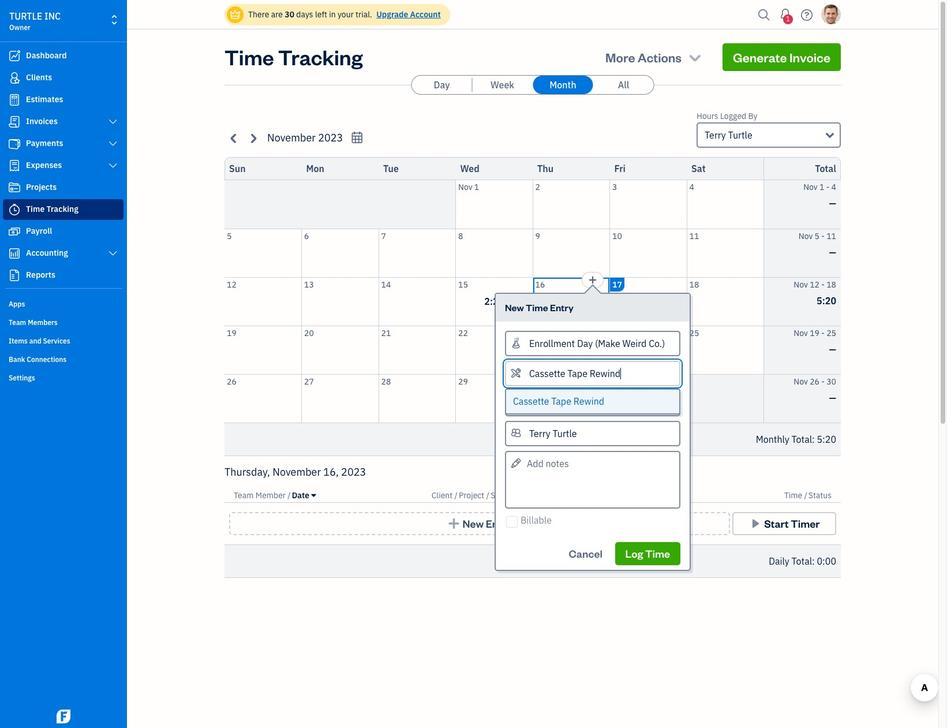 Task type: vqa. For each thing, say whether or not it's contained in the screenshot.
financial
no



Task type: locate. For each thing, give the bounding box(es) containing it.
0 horizontal spatial time tracking
[[26, 204, 79, 214]]

accounting link
[[3, 243, 124, 264]]

11 down 4 button
[[690, 231, 700, 241]]

1 25 from the left
[[690, 328, 700, 338]]

nov 1 - 4 —
[[804, 182, 837, 209]]

0 vertical spatial november
[[267, 131, 316, 144]]

30
[[285, 9, 295, 20], [536, 376, 545, 387], [827, 376, 837, 387]]

monthly total : 5:20
[[757, 434, 837, 445]]

time inside button
[[646, 547, 671, 560]]

terry turtle button
[[697, 122, 842, 148]]

1 horizontal spatial 26
[[810, 376, 820, 387]]

thu
[[538, 163, 554, 174]]

/ left the note
[[520, 490, 523, 501]]

0 horizontal spatial 12
[[227, 279, 237, 290]]

1 vertical spatial entry
[[486, 517, 512, 530]]

project image
[[8, 182, 21, 193]]

chevron large down image for expenses
[[108, 161, 118, 170]]

— up nov 12 - 18 5:20
[[830, 246, 837, 258]]

1 horizontal spatial entry
[[550, 301, 574, 313]]

time link
[[785, 490, 805, 501]]

new right plus icon
[[463, 517, 484, 530]]

there
[[248, 9, 269, 20]]

1 horizontal spatial 1
[[787, 14, 791, 23]]

tracking down projects link
[[47, 204, 79, 214]]

0 horizontal spatial 18
[[690, 279, 700, 290]]

— for nov 5 - 11 —
[[830, 246, 837, 258]]

0 vertical spatial new
[[505, 301, 524, 313]]

4 / from the left
[[520, 490, 523, 501]]

more
[[606, 49, 636, 65]]

0 vertical spatial 2023
[[318, 131, 343, 144]]

1 vertical spatial chevron large down image
[[108, 249, 118, 258]]

1 : from the top
[[813, 434, 815, 445]]

reports link
[[3, 265, 124, 286]]

owner
[[9, 23, 31, 32]]

1 horizontal spatial 25
[[827, 328, 837, 338]]

— for nov 19 - 25 —
[[830, 343, 837, 355]]

cancel button
[[559, 542, 613, 566]]

2 chevron large down image from the top
[[108, 249, 118, 258]]

: left 0:00
[[813, 556, 815, 567]]

mon
[[306, 163, 325, 174]]

invoice image
[[8, 116, 21, 128]]

— inside nov 26 - 30 —
[[830, 392, 837, 403]]

25 down the 18 button
[[690, 328, 700, 338]]

invoices link
[[3, 111, 124, 132]]

18 inside button
[[690, 279, 700, 290]]

— up monthly total : 5:20
[[830, 392, 837, 403]]

by
[[749, 111, 758, 121]]

2 chevron large down image from the top
[[108, 161, 118, 170]]

/ right client
[[455, 490, 458, 501]]

0 horizontal spatial 11
[[690, 231, 700, 241]]

clients
[[26, 72, 52, 83]]

start timer button
[[733, 512, 837, 535]]

2 25 from the left
[[827, 328, 837, 338]]

/ left date at the bottom left of the page
[[288, 490, 291, 501]]

new for new entry
[[463, 517, 484, 530]]

nov inside nov 19 - 25 —
[[794, 328, 809, 338]]

10 button
[[611, 229, 687, 277]]

nov down nov 12 - 18 5:20
[[794, 328, 809, 338]]

2 horizontal spatial 30
[[827, 376, 837, 387]]

2 19 from the left
[[810, 328, 820, 338]]

- for nov 1 - 4 —
[[827, 182, 830, 192]]

tue
[[384, 163, 399, 174]]

1 horizontal spatial 4
[[832, 182, 837, 192]]

: right the monthly
[[813, 434, 815, 445]]

4 — from the top
[[830, 392, 837, 403]]

1 vertical spatial team
[[234, 490, 254, 501]]

1 vertical spatial total
[[792, 434, 813, 445]]

1 inside nov 1 - 4 —
[[820, 182, 825, 192]]

2 : from the top
[[813, 556, 815, 567]]

timer image
[[8, 204, 21, 215]]

4 inside button
[[690, 182, 695, 192]]

items and services
[[9, 337, 70, 345]]

5 / from the left
[[805, 490, 808, 501]]

— inside nov 1 - 4 —
[[830, 198, 837, 209]]

payments
[[26, 138, 63, 148]]

time right log
[[646, 547, 671, 560]]

time tracking down days at the top
[[225, 43, 363, 70]]

upgrade
[[377, 9, 409, 20]]

service
[[491, 490, 518, 501]]

1 horizontal spatial new
[[505, 301, 524, 313]]

- inside nov 12 - 18 5:20
[[822, 279, 825, 290]]

1 — from the top
[[830, 198, 837, 209]]

12 down nov 5 - 11 —
[[810, 279, 820, 290]]

total up nov 1 - 4 —
[[816, 163, 837, 174]]

2 5 from the left
[[815, 231, 820, 241]]

start timer
[[765, 517, 820, 530]]

hours logged by
[[697, 111, 758, 121]]

nov inside nov 26 - 30 —
[[794, 376, 809, 387]]

2 11 from the left
[[827, 231, 837, 241]]

0 vertical spatial chevron large down image
[[108, 139, 118, 148]]

1 horizontal spatial 11
[[827, 231, 837, 241]]

— for nov 1 - 4 —
[[830, 198, 837, 209]]

2 — from the top
[[830, 246, 837, 258]]

0 vertical spatial tracking
[[278, 43, 363, 70]]

26 inside button
[[227, 376, 237, 387]]

0 horizontal spatial 25
[[690, 328, 700, 338]]

team down 'apps'
[[9, 318, 26, 327]]

19 button
[[225, 326, 302, 374]]

entry inside button
[[486, 517, 512, 530]]

1 horizontal spatial 18
[[827, 279, 837, 290]]

3
[[613, 182, 618, 192]]

previous month image
[[228, 131, 241, 145]]

0 horizontal spatial 5
[[227, 231, 232, 241]]

25 inside "button"
[[690, 328, 700, 338]]

- inside nov 26 - 30 —
[[822, 376, 825, 387]]

new right 2:20
[[505, 301, 524, 313]]

0 vertical spatial chevron large down image
[[108, 117, 118, 126]]

0 horizontal spatial tracking
[[47, 204, 79, 214]]

12 inside button
[[227, 279, 237, 290]]

play image
[[749, 518, 763, 530]]

1 vertical spatial november
[[273, 466, 321, 479]]

choose a date image
[[351, 131, 364, 144]]

2 26 from the left
[[810, 376, 820, 387]]

tape
[[552, 395, 572, 407]]

1 26 from the left
[[227, 376, 237, 387]]

1 12 from the left
[[227, 279, 237, 290]]

1 horizontal spatial 19
[[810, 328, 820, 338]]

generate invoice button
[[723, 43, 842, 71]]

18 down '11' button
[[690, 279, 700, 290]]

2 12 from the left
[[810, 279, 820, 290]]

2 horizontal spatial 1
[[820, 182, 825, 192]]

5 inside the "5" button
[[227, 231, 232, 241]]

1 up nov 5 - 11 —
[[820, 182, 825, 192]]

5:20 down nov 26 - 30 — at the bottom right of page
[[818, 434, 837, 445]]

Add a client or project text field
[[507, 332, 680, 355]]

november right next month icon on the left top of page
[[267, 131, 316, 144]]

estimates link
[[3, 90, 124, 110]]

time
[[225, 43, 274, 70], [26, 204, 45, 214], [526, 301, 549, 313], [785, 490, 803, 501], [646, 547, 671, 560]]

chevron large down image inside accounting link
[[108, 249, 118, 258]]

16 button
[[533, 278, 610, 325]]

1 vertical spatial time tracking
[[26, 204, 79, 214]]

estimate image
[[8, 94, 21, 106]]

10
[[613, 231, 623, 241]]

- inside nov 19 - 25 —
[[822, 328, 825, 338]]

november 2023
[[267, 131, 343, 144]]

1
[[787, 14, 791, 23], [475, 182, 480, 192], [820, 182, 825, 192]]

2 5:20 from the top
[[818, 434, 837, 445]]

1 chevron large down image from the top
[[108, 139, 118, 148]]

0 vertical spatial :
[[813, 434, 815, 445]]

items
[[9, 337, 28, 345]]

30 inside nov 26 - 30 —
[[827, 376, 837, 387]]

team inside main element
[[9, 318, 26, 327]]

1 vertical spatial 5:20
[[818, 434, 837, 445]]

nov down nov 5 - 11 —
[[794, 279, 809, 290]]

1 vertical spatial new
[[463, 517, 484, 530]]

add a time entry image
[[589, 273, 598, 287]]

0 horizontal spatial team
[[9, 318, 26, 327]]

2023 left choose a date icon
[[318, 131, 343, 144]]

1 inside dropdown button
[[787, 14, 791, 23]]

1 horizontal spatial 5
[[815, 231, 820, 241]]

1 horizontal spatial 12
[[810, 279, 820, 290]]

new for new time entry
[[505, 301, 524, 313]]

1 horizontal spatial time tracking
[[225, 43, 363, 70]]

19 down nov 12 - 18 5:20
[[810, 328, 820, 338]]

26 down nov 19 - 25 —
[[810, 376, 820, 387]]

chart image
[[8, 248, 21, 259]]

16
[[536, 279, 545, 290]]

0 horizontal spatial new
[[463, 517, 484, 530]]

nov inside nov 1 - 4 —
[[804, 182, 818, 192]]

total right daily
[[792, 556, 813, 567]]

days
[[297, 9, 313, 20]]

1 vertical spatial :
[[813, 556, 815, 567]]

entry
[[550, 301, 574, 313], [486, 517, 512, 530]]

2 vertical spatial total
[[792, 556, 813, 567]]

0 horizontal spatial 19
[[227, 328, 237, 338]]

1 19 from the left
[[227, 328, 237, 338]]

18 down nov 5 - 11 —
[[827, 279, 837, 290]]

4
[[690, 182, 695, 192], [832, 182, 837, 192]]

fri
[[615, 163, 626, 174]]

nov inside nov 12 - 18 5:20
[[794, 279, 809, 290]]

0 horizontal spatial 1
[[475, 182, 480, 192]]

20 button
[[302, 326, 379, 374]]

0 horizontal spatial 4
[[690, 182, 695, 192]]

plus image
[[448, 518, 461, 530]]

:
[[813, 434, 815, 445], [813, 556, 815, 567]]

12 down the "5" button
[[227, 279, 237, 290]]

nov for nov 19 - 25 —
[[794, 328, 809, 338]]

/
[[288, 490, 291, 501], [455, 490, 458, 501], [487, 490, 490, 501], [520, 490, 523, 501], [805, 490, 808, 501]]

new inside button
[[463, 517, 484, 530]]

payment image
[[8, 138, 21, 150]]

nov inside 'nov 1' button
[[459, 182, 473, 192]]

generate
[[734, 49, 788, 65]]

1 left the go to help image
[[787, 14, 791, 23]]

team for team members
[[9, 318, 26, 327]]

1 horizontal spatial tracking
[[278, 43, 363, 70]]

/ left service
[[487, 490, 490, 501]]

1 11 from the left
[[690, 231, 700, 241]]

30 right are
[[285, 9, 295, 20]]

nov 12 - 18 5:20
[[794, 279, 837, 306]]

total right the monthly
[[792, 434, 813, 445]]

/ left status
[[805, 490, 808, 501]]

november up date at the bottom left of the page
[[273, 466, 321, 479]]

projects
[[26, 182, 57, 192]]

13 button
[[302, 278, 379, 325]]

next month image
[[247, 131, 260, 145]]

time tracking link
[[3, 199, 124, 220]]

2 4 from the left
[[832, 182, 837, 192]]

0 vertical spatial time tracking
[[225, 43, 363, 70]]

chevron large down image
[[108, 117, 118, 126], [108, 249, 118, 258]]

1 inside button
[[475, 182, 480, 192]]

19 inside nov 19 - 25 —
[[810, 328, 820, 338]]

1 5:20 from the top
[[817, 295, 837, 306]]

5:20 up nov 19 - 25 —
[[817, 295, 837, 306]]

tracking down left
[[278, 43, 363, 70]]

reports
[[26, 270, 55, 280]]

14
[[381, 279, 391, 290]]

chevron large down image inside invoices link
[[108, 117, 118, 126]]

— up nov 26 - 30 — at the bottom right of page
[[830, 343, 837, 355]]

— inside nov 19 - 25 —
[[830, 343, 837, 355]]

1 5 from the left
[[227, 231, 232, 241]]

0 vertical spatial 5:20
[[817, 295, 837, 306]]

new time entry
[[505, 301, 574, 313]]

main element
[[0, 0, 156, 728]]

client image
[[8, 72, 21, 84]]

19 down 12 button
[[227, 328, 237, 338]]

18 inside nov 12 - 18 5:20
[[827, 279, 837, 290]]

- for nov 12 - 18 5:20
[[822, 279, 825, 290]]

day link
[[412, 76, 472, 94]]

15
[[459, 279, 468, 290]]

1 vertical spatial chevron large down image
[[108, 161, 118, 170]]

29 button
[[456, 375, 533, 423]]

19 inside "button"
[[227, 328, 237, 338]]

time right timer image
[[26, 204, 45, 214]]

11 down nov 1 - 4 —
[[827, 231, 837, 241]]

2 18 from the left
[[827, 279, 837, 290]]

- inside nov 1 - 4 —
[[827, 182, 830, 192]]

1 vertical spatial tracking
[[47, 204, 79, 214]]

— up nov 5 - 11 —
[[830, 198, 837, 209]]

: for monthly total
[[813, 434, 815, 445]]

4 button
[[688, 180, 764, 228]]

cassette tape rewind list box
[[507, 390, 680, 413]]

30 up cassette
[[536, 376, 545, 387]]

team down thursday,
[[234, 490, 254, 501]]

time inside main element
[[26, 204, 45, 214]]

1 down 'wed'
[[475, 182, 480, 192]]

0 horizontal spatial 26
[[227, 376, 237, 387]]

chevron large down image down invoices link
[[108, 139, 118, 148]]

5:20 inside nov 12 - 18 5:20
[[817, 295, 837, 306]]

Duration text field
[[505, 391, 681, 416]]

chevron large down image down payments link
[[108, 161, 118, 170]]

3 — from the top
[[830, 343, 837, 355]]

- inside nov 5 - 11 —
[[822, 231, 825, 241]]

chevron large down image up payments link
[[108, 117, 118, 126]]

bank connections link
[[3, 351, 124, 368]]

1 for nov 1
[[475, 182, 480, 192]]

nov 1 button
[[456, 180, 533, 228]]

nov down nov 1 - 4 —
[[799, 231, 813, 241]]

members
[[28, 318, 58, 327]]

1 chevron large down image from the top
[[108, 117, 118, 126]]

1 4 from the left
[[690, 182, 695, 192]]

- for nov 19 - 25 —
[[822, 328, 825, 338]]

29
[[459, 376, 468, 387]]

nov up nov 5 - 11 —
[[804, 182, 818, 192]]

0 horizontal spatial entry
[[486, 517, 512, 530]]

26 button
[[225, 375, 302, 423]]

time tracking down projects link
[[26, 204, 79, 214]]

11
[[690, 231, 700, 241], [827, 231, 837, 241]]

daily
[[769, 556, 790, 567]]

chevron large down image
[[108, 139, 118, 148], [108, 161, 118, 170]]

-
[[827, 182, 830, 192], [822, 231, 825, 241], [822, 279, 825, 290], [822, 328, 825, 338], [822, 376, 825, 387]]

28 button
[[379, 375, 456, 423]]

18
[[690, 279, 700, 290], [827, 279, 837, 290]]

chevron large down image inside payments link
[[108, 139, 118, 148]]

3 button
[[611, 180, 687, 228]]

chevron large down image down payroll link on the top of the page
[[108, 249, 118, 258]]

Add notes text field
[[505, 451, 681, 509]]

30 button
[[533, 375, 610, 423]]

expenses
[[26, 160, 62, 170]]

time down there
[[225, 43, 274, 70]]

terry turtle
[[705, 129, 753, 141]]

nov down 'wed'
[[459, 182, 473, 192]]

30 down nov 19 - 25 —
[[827, 376, 837, 387]]

2023 right 16,
[[341, 466, 366, 479]]

1 18 from the left
[[690, 279, 700, 290]]

5
[[227, 231, 232, 241], [815, 231, 820, 241]]

hours
[[697, 111, 719, 121]]

— inside nov 5 - 11 —
[[830, 246, 837, 258]]

nov inside nov 5 - 11 —
[[799, 231, 813, 241]]

16,
[[324, 466, 339, 479]]

25 down nov 12 - 18 5:20
[[827, 328, 837, 338]]

26 down the 19 "button"
[[227, 376, 237, 387]]

nov down nov 19 - 25 —
[[794, 376, 809, 387]]

1 horizontal spatial team
[[234, 490, 254, 501]]

— for nov 26 - 30 —
[[830, 392, 837, 403]]

chevrondown image
[[688, 49, 704, 65]]

20
[[304, 328, 314, 338]]

1 horizontal spatial 30
[[536, 376, 545, 387]]

sat
[[692, 163, 706, 174]]

0 vertical spatial team
[[9, 318, 26, 327]]



Task type: describe. For each thing, give the bounding box(es) containing it.
22 button
[[456, 326, 533, 374]]

note
[[524, 490, 541, 501]]

caretdown image
[[312, 491, 316, 500]]

expenses link
[[3, 155, 124, 176]]

- for nov 5 - 11 —
[[822, 231, 825, 241]]

24
[[613, 328, 623, 338]]

: for daily total
[[813, 556, 815, 567]]

services
[[43, 337, 70, 345]]

1 vertical spatial 2023
[[341, 466, 366, 479]]

11 inside nov 5 - 11 —
[[827, 231, 837, 241]]

cassette
[[513, 395, 550, 407]]

25 inside nov 19 - 25 —
[[827, 328, 837, 338]]

date link
[[292, 490, 316, 501]]

1 / from the left
[[288, 490, 291, 501]]

time left status
[[785, 490, 803, 501]]

search image
[[755, 6, 774, 23]]

your
[[338, 9, 354, 20]]

team for team member /
[[234, 490, 254, 501]]

time tracking inside time tracking link
[[26, 204, 79, 214]]

team members
[[9, 318, 58, 327]]

bank connections
[[9, 355, 67, 364]]

go to help image
[[798, 6, 817, 23]]

upgrade account link
[[374, 9, 441, 20]]

0 horizontal spatial 30
[[285, 9, 295, 20]]

timer
[[791, 517, 820, 530]]

account
[[410, 9, 441, 20]]

24 button
[[611, 326, 687, 374]]

trial.
[[356, 9, 372, 20]]

time / status
[[785, 490, 832, 501]]

estimates
[[26, 94, 63, 105]]

nov for nov 12 - 18 5:20
[[794, 279, 809, 290]]

nov 26 - 30 —
[[794, 376, 837, 403]]

thursday, november 16, 2023
[[225, 466, 366, 479]]

apps link
[[3, 295, 124, 312]]

status
[[809, 490, 832, 501]]

project link
[[459, 490, 487, 501]]

chevron large down image for accounting
[[108, 249, 118, 258]]

6 button
[[302, 229, 379, 277]]

accounting
[[26, 248, 68, 258]]

inc
[[44, 10, 61, 22]]

nov for nov 5 - 11 —
[[799, 231, 813, 241]]

nov for nov 1 - 4 —
[[804, 182, 818, 192]]

6
[[304, 231, 309, 241]]

chevron large down image for invoices
[[108, 117, 118, 126]]

Add a service text field
[[507, 362, 680, 385]]

month
[[550, 79, 577, 91]]

total for monthly total
[[792, 434, 813, 445]]

week
[[491, 79, 515, 91]]

5 inside nov 5 - 11 —
[[815, 231, 820, 241]]

team member /
[[234, 490, 291, 501]]

tracking inside main element
[[47, 204, 79, 214]]

more actions button
[[596, 43, 714, 71]]

report image
[[8, 270, 21, 281]]

total for daily total
[[792, 556, 813, 567]]

12 inside nov 12 - 18 5:20
[[810, 279, 820, 290]]

2
[[536, 182, 541, 192]]

- for nov 26 - 30 —
[[822, 376, 825, 387]]

5 button
[[225, 229, 302, 277]]

1 for nov 1 - 4 —
[[820, 182, 825, 192]]

13
[[304, 279, 314, 290]]

project
[[459, 490, 485, 501]]

11 inside button
[[690, 231, 700, 241]]

7
[[381, 231, 386, 241]]

settings
[[9, 374, 35, 382]]

thursday,
[[225, 466, 270, 479]]

cassette tape rewind
[[513, 395, 605, 407]]

there are 30 days left in your trial. upgrade account
[[248, 9, 441, 20]]

connections
[[27, 355, 67, 364]]

more actions
[[606, 49, 682, 65]]

left
[[315, 9, 327, 20]]

rewind
[[574, 395, 605, 407]]

all link
[[594, 76, 654, 94]]

11 button
[[688, 229, 764, 277]]

3 / from the left
[[487, 490, 490, 501]]

14 button
[[379, 278, 456, 325]]

30 inside button
[[536, 376, 545, 387]]

23 button
[[533, 326, 610, 374]]

28
[[381, 376, 391, 387]]

chevron large down image for payments
[[108, 139, 118, 148]]

invoice
[[790, 49, 831, 65]]

member
[[256, 490, 286, 501]]

nov for nov 26 - 30 —
[[794, 376, 809, 387]]

1 button
[[777, 3, 795, 26]]

turtle inc owner
[[9, 10, 61, 32]]

dashboard image
[[8, 50, 21, 62]]

21
[[381, 328, 391, 338]]

2 / from the left
[[455, 490, 458, 501]]

new entry
[[463, 517, 512, 530]]

dashboard link
[[3, 46, 124, 66]]

invoices
[[26, 116, 58, 126]]

2 button
[[533, 180, 610, 228]]

nov for nov 1
[[459, 182, 473, 192]]

money image
[[8, 226, 21, 237]]

nov 19 - 25 —
[[794, 328, 837, 355]]

projects link
[[3, 177, 124, 198]]

daily total : 0:00
[[769, 556, 837, 567]]

0:00
[[818, 556, 837, 567]]

23
[[536, 328, 545, 338]]

27 button
[[302, 375, 379, 423]]

payments link
[[3, 133, 124, 154]]

9
[[536, 231, 541, 241]]

0 vertical spatial total
[[816, 163, 837, 174]]

27
[[304, 376, 314, 387]]

dashboard
[[26, 50, 67, 61]]

turtle
[[9, 10, 42, 22]]

0 vertical spatial entry
[[550, 301, 574, 313]]

Add a team member text field
[[507, 422, 680, 445]]

freshbooks image
[[54, 710, 73, 724]]

new entry button
[[229, 512, 731, 535]]

time down 16
[[526, 301, 549, 313]]

expense image
[[8, 160, 21, 172]]

4 inside nov 1 - 4 —
[[832, 182, 837, 192]]

all
[[618, 79, 630, 91]]

payroll
[[26, 226, 52, 236]]

status link
[[809, 490, 832, 501]]

crown image
[[229, 8, 241, 21]]

week link
[[473, 76, 533, 94]]

month link
[[533, 76, 593, 94]]

26 inside nov 26 - 30 —
[[810, 376, 820, 387]]

nov 5 - 11 —
[[799, 231, 837, 258]]

client
[[432, 490, 453, 501]]

log time
[[626, 547, 671, 560]]



